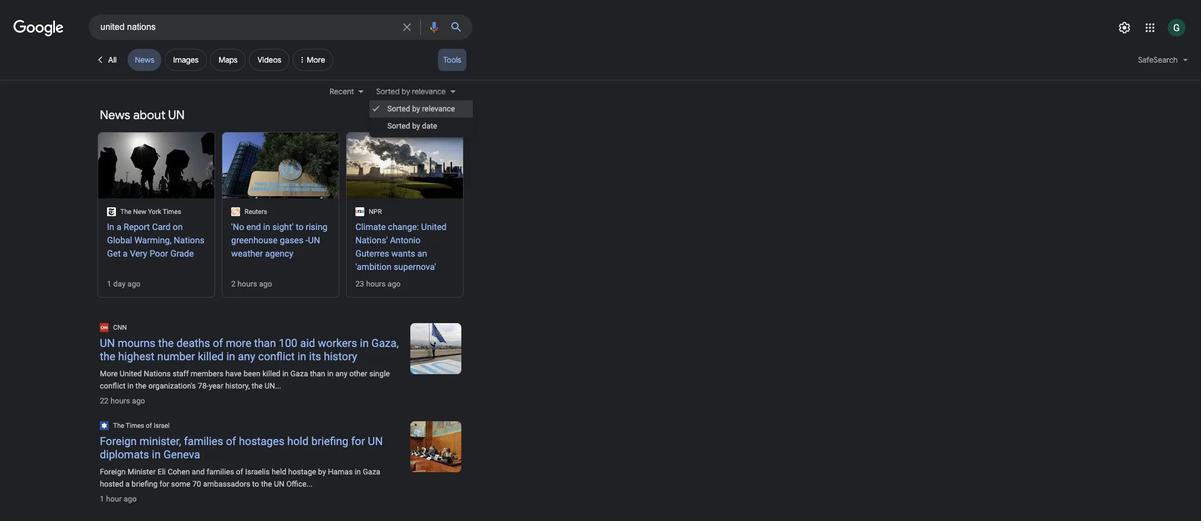 Task type: vqa. For each thing, say whether or not it's contained in the screenshot.
the topmost "a"
yes



Task type: locate. For each thing, give the bounding box(es) containing it.
1 horizontal spatial briefing
[[311, 435, 349, 448]]

100
[[279, 337, 298, 350]]

2 vertical spatial sorted
[[387, 121, 410, 130]]

0 horizontal spatial gaza
[[291, 369, 308, 378]]

hours for climate change: united nations' antonio guterres wants an 'ambition  supernova'
[[366, 280, 386, 288]]

workers
[[318, 337, 357, 350]]

hosted
[[100, 480, 124, 489]]

guterres
[[356, 249, 389, 259]]

wants
[[392, 249, 415, 259]]

hostages
[[239, 435, 285, 448]]

1 vertical spatial any
[[335, 369, 348, 378]]

the down israelis
[[261, 480, 272, 489]]

2 vertical spatial a
[[126, 480, 130, 489]]

history
[[324, 350, 357, 363]]

relevance
[[412, 87, 446, 97], [422, 104, 455, 113]]

the for a
[[120, 208, 132, 216]]

the left new
[[120, 208, 132, 216]]

in a report card on global warming, nations get a very poor grade heading
[[107, 221, 206, 261]]

0 horizontal spatial to
[[252, 480, 259, 489]]

hour
[[106, 495, 122, 504]]

get
[[107, 249, 121, 259]]

un mourns the deaths of more than 100 aid workers in gaza, the highest  number killed in any conflict in its history
[[100, 337, 399, 363]]

un mourns the deaths of more than 100 aid workers in gaza, the highest  number killed in any conflict in its history heading
[[100, 337, 402, 363]]

1 vertical spatial united
[[120, 369, 142, 378]]

2 horizontal spatial hours
[[366, 280, 386, 288]]

hours for 'no end in sight' to rising greenhouse gases -un weather agency
[[238, 280, 257, 288]]

un...
[[265, 382, 281, 391]]

foreign inside foreign minister eli cohen and families of israelis held hostage by hamas  in gaza hosted a briefing for some 70 ambassadors to the un office...
[[100, 468, 126, 477]]

1 vertical spatial to
[[252, 480, 259, 489]]

0 horizontal spatial than
[[254, 337, 276, 350]]

agency
[[265, 249, 293, 259]]

for down eli
[[160, 480, 169, 489]]

hours right 22
[[111, 397, 130, 406]]

1 left day
[[107, 280, 111, 288]]

0 vertical spatial the
[[120, 208, 132, 216]]

0 vertical spatial nations
[[174, 235, 205, 246]]

0 vertical spatial united
[[421, 222, 447, 232]]

relevance inside 'dropdown button'
[[412, 87, 446, 97]]

1 vertical spatial sorted
[[387, 104, 410, 113]]

1 horizontal spatial news
[[135, 55, 154, 65]]

gaza inside "more united nations staff members have been killed in gaza than in any  other single conflict in the organization's 78-year history, the un..."
[[291, 369, 308, 378]]

0 vertical spatial sorted
[[376, 87, 400, 97]]

news link
[[128, 49, 162, 71]]

to down israelis
[[252, 480, 259, 489]]

relevance up sorted by relevance radio item
[[412, 87, 446, 97]]

navigation
[[0, 84, 1202, 102]]

maps
[[219, 55, 238, 65]]

nations'
[[356, 235, 388, 246]]

hostage
[[288, 468, 316, 477]]

ago for warming,
[[127, 280, 141, 288]]

than down its at bottom
[[310, 369, 325, 378]]

1 vertical spatial briefing
[[132, 480, 158, 489]]

by inside 'dropdown button'
[[402, 87, 410, 97]]

conflict
[[258, 350, 295, 363], [100, 382, 126, 391]]

recent
[[330, 87, 354, 97]]

end
[[246, 222, 261, 232]]

ago down 'ambition
[[388, 280, 401, 288]]

of up ambassadors
[[236, 468, 243, 477]]

the left highest
[[100, 350, 115, 363]]

1 horizontal spatial for
[[351, 435, 365, 448]]

0 vertical spatial sorted by relevance
[[376, 87, 446, 97]]

hours right 23
[[366, 280, 386, 288]]

sorted by relevance button
[[370, 85, 462, 98]]

1 vertical spatial news
[[100, 108, 130, 123]]

nations up the grade
[[174, 235, 205, 246]]

0 vertical spatial killed
[[198, 350, 224, 363]]

0 horizontal spatial news
[[100, 108, 130, 123]]

1 horizontal spatial conflict
[[258, 350, 295, 363]]

hours right 2
[[238, 280, 257, 288]]

families inside foreign minister eli cohen and families of israelis held hostage by hamas  in gaza hosted a briefing for some 70 ambassadors to the un office...
[[207, 468, 234, 477]]

1 vertical spatial killed
[[262, 369, 281, 378]]

israel
[[154, 422, 170, 430]]

0 vertical spatial for
[[351, 435, 365, 448]]

1 inside list
[[107, 280, 111, 288]]

sorted by relevance up sorted by relevance radio item
[[376, 87, 446, 97]]

than left 100
[[254, 337, 276, 350]]

1 vertical spatial the
[[113, 422, 124, 430]]

0 vertical spatial than
[[254, 337, 276, 350]]

sight'
[[273, 222, 294, 232]]

0 vertical spatial gaza
[[291, 369, 308, 378]]

highest
[[118, 350, 155, 363]]

sorted inside 'dropdown button'
[[376, 87, 400, 97]]

warming,
[[134, 235, 172, 246]]

a right in
[[117, 222, 121, 232]]

list
[[98, 130, 464, 299]]

0 vertical spatial 1
[[107, 280, 111, 288]]

conflict inside "more united nations staff members have been killed in gaza than in any  other single conflict in the organization's 78-year history, the un..."
[[100, 382, 126, 391]]

united inside the climate change: united nations' antonio guterres wants an 'ambition  supernova'
[[421, 222, 447, 232]]

foreign
[[100, 435, 137, 448], [100, 468, 126, 477]]

1 vertical spatial than
[[310, 369, 325, 378]]

'no end in sight' to rising greenhouse gases -un weather agency
[[231, 222, 328, 259]]

1 vertical spatial for
[[160, 480, 169, 489]]

more inside "more united nations staff members have been killed in gaza than in any  other single conflict in the organization's 78-year history, the un..."
[[100, 369, 118, 378]]

aid
[[300, 337, 315, 350]]

0 horizontal spatial briefing
[[132, 480, 158, 489]]

for inside foreign minister eli cohen and families of israelis held hostage by hamas  in gaza hosted a briefing for some 70 ambassadors to the un office...
[[160, 480, 169, 489]]

killed up the members
[[198, 350, 224, 363]]

by down the sorted by relevance 'dropdown button'
[[412, 104, 420, 113]]

more for more
[[307, 55, 325, 65]]

families up ambassadors
[[207, 468, 234, 477]]

than
[[254, 337, 276, 350], [310, 369, 325, 378]]

70
[[192, 480, 201, 489]]

0 horizontal spatial killed
[[198, 350, 224, 363]]

news left about on the left top
[[100, 108, 130, 123]]

in down history
[[327, 369, 334, 378]]

un
[[168, 108, 185, 123], [308, 235, 320, 246], [100, 337, 115, 350], [368, 435, 383, 448], [274, 480, 285, 489]]

None search field
[[0, 14, 473, 40]]

the down been in the left bottom of the page
[[252, 382, 263, 391]]

history,
[[225, 382, 250, 391]]

1 horizontal spatial hours
[[238, 280, 257, 288]]

0 vertical spatial conflict
[[258, 350, 295, 363]]

relevance up 'date'
[[422, 104, 455, 113]]

to
[[296, 222, 304, 232], [252, 480, 259, 489]]

in up have
[[226, 350, 235, 363]]

0 horizontal spatial for
[[160, 480, 169, 489]]

1 horizontal spatial to
[[296, 222, 304, 232]]

very
[[130, 249, 147, 259]]

by inside foreign minister eli cohen and families of israelis held hostage by hamas  in gaza hosted a briefing for some 70 ambassadors to the un office...
[[318, 468, 326, 477]]

1 vertical spatial gaza
[[363, 468, 381, 477]]

22
[[100, 397, 109, 406]]

hamas
[[328, 468, 353, 477]]

un inside foreign minister, families of hostages hold briefing for un diplomats in  geneva
[[368, 435, 383, 448]]

foreign up hosted
[[100, 468, 126, 477]]

to up gases
[[296, 222, 304, 232]]

1 horizontal spatial gaza
[[363, 468, 381, 477]]

foreign for foreign minister, families of hostages hold briefing for un diplomats in  geneva
[[100, 435, 137, 448]]

more inside dropdown button
[[307, 55, 325, 65]]

videos link
[[249, 49, 290, 71]]

foreign down the times of israel
[[100, 435, 137, 448]]

1 vertical spatial nations
[[144, 369, 171, 378]]

1 horizontal spatial than
[[310, 369, 325, 378]]

in down 100
[[282, 369, 289, 378]]

sorted inside radio item
[[387, 104, 410, 113]]

sorted for sorted by date link
[[387, 121, 410, 130]]

ago
[[127, 280, 141, 288], [259, 280, 272, 288], [388, 280, 401, 288], [132, 397, 145, 406], [124, 495, 137, 504]]

staff
[[173, 369, 189, 378]]

gaza right hamas
[[363, 468, 381, 477]]

1 horizontal spatial 1
[[107, 280, 111, 288]]

foreign for foreign minister eli cohen and families of israelis held hostage by hamas  in gaza hosted a briefing for some 70 ambassadors to the un office...
[[100, 468, 126, 477]]

0 horizontal spatial 1
[[100, 495, 104, 504]]

news right all
[[135, 55, 154, 65]]

menu
[[370, 98, 473, 138]]

sorted down sorted by relevance radio item
[[387, 121, 410, 130]]

families up and
[[184, 435, 223, 448]]

rising
[[306, 222, 328, 232]]

in inside foreign minister, families of hostages hold briefing for un diplomats in  geneva
[[152, 448, 161, 462]]

more
[[307, 55, 325, 65], [100, 369, 118, 378]]

23 hours ago
[[356, 280, 401, 288]]

0 vertical spatial news
[[135, 55, 154, 65]]

0 vertical spatial more
[[307, 55, 325, 65]]

1 vertical spatial 1
[[100, 495, 104, 504]]

than inside "more united nations staff members have been killed in gaza than in any  other single conflict in the organization's 78-year history, the un..."
[[310, 369, 325, 378]]

the
[[120, 208, 132, 216], [113, 422, 124, 430]]

sorted by date link
[[370, 118, 473, 135]]

in left its at bottom
[[298, 350, 306, 363]]

in up 22 hours ago
[[127, 382, 134, 391]]

1 vertical spatial sorted by relevance
[[387, 104, 455, 113]]

in right end
[[263, 222, 270, 232]]

1
[[107, 280, 111, 288], [100, 495, 104, 504]]

united down highest
[[120, 369, 142, 378]]

ago right day
[[127, 280, 141, 288]]

more right videos link
[[307, 55, 325, 65]]

0 vertical spatial families
[[184, 435, 223, 448]]

cohen
[[168, 468, 190, 477]]

united up an
[[421, 222, 447, 232]]

1 horizontal spatial any
[[335, 369, 348, 378]]

1 vertical spatial families
[[207, 468, 234, 477]]

0 horizontal spatial nations
[[144, 369, 171, 378]]

1 horizontal spatial nations
[[174, 235, 205, 246]]

gaza
[[291, 369, 308, 378], [363, 468, 381, 477]]

briefing
[[311, 435, 349, 448], [132, 480, 158, 489]]

clear image
[[401, 15, 414, 39]]

0 vertical spatial briefing
[[311, 435, 349, 448]]

mourns
[[118, 337, 155, 350]]

ago right 2
[[259, 280, 272, 288]]

of left more
[[213, 337, 223, 350]]

0 horizontal spatial times
[[126, 422, 144, 430]]

news
[[135, 55, 154, 65], [100, 108, 130, 123]]

conflict up 'un...'
[[258, 350, 295, 363]]

by up sorted by relevance radio item
[[402, 87, 410, 97]]

1 horizontal spatial times
[[163, 208, 181, 216]]

a right get
[[123, 249, 128, 259]]

tools
[[444, 55, 462, 65]]

1 vertical spatial a
[[123, 249, 128, 259]]

0 vertical spatial foreign
[[100, 435, 137, 448]]

sorted up sorted by date
[[387, 104, 410, 113]]

gaza down aid
[[291, 369, 308, 378]]

foreign inside foreign minister, families of hostages hold briefing for un diplomats in  geneva
[[100, 435, 137, 448]]

conflict inside un mourns the deaths of more than 100 aid workers in gaza, the highest  number killed in any conflict in its history
[[258, 350, 295, 363]]

0 horizontal spatial hours
[[111, 397, 130, 406]]

1 day ago
[[107, 280, 141, 288]]

navigation containing recent
[[0, 84, 1202, 102]]

0 vertical spatial any
[[238, 350, 255, 363]]

a
[[117, 222, 121, 232], [123, 249, 128, 259], [126, 480, 130, 489]]

1 vertical spatial times
[[126, 422, 144, 430]]

in right hamas
[[355, 468, 361, 477]]

any up been in the left bottom of the page
[[238, 350, 255, 363]]

0 horizontal spatial conflict
[[100, 382, 126, 391]]

a right hosted
[[126, 480, 130, 489]]

2 foreign from the top
[[100, 468, 126, 477]]

briefing inside foreign minister, families of hostages hold briefing for un diplomats in  geneva
[[311, 435, 349, 448]]

ago for wants
[[388, 280, 401, 288]]

times up on
[[163, 208, 181, 216]]

of left israel
[[146, 422, 152, 430]]

by left hamas
[[318, 468, 326, 477]]

of inside un mourns the deaths of more than 100 aid workers in gaza, the highest  number killed in any conflict in its history
[[213, 337, 223, 350]]

recent button
[[330, 85, 370, 98]]

1 horizontal spatial killed
[[262, 369, 281, 378]]

'ambition
[[356, 262, 392, 272]]

of left the hostages
[[226, 435, 236, 448]]

conflict up 22
[[100, 382, 126, 391]]

the inside foreign minister eli cohen and families of israelis held hostage by hamas  in gaza hosted a briefing for some 70 ambassadors to the un office...
[[261, 480, 272, 489]]

sorted up sorted by relevance radio item
[[376, 87, 400, 97]]

office...
[[286, 480, 313, 489]]

0 vertical spatial to
[[296, 222, 304, 232]]

the down 22 hours ago
[[113, 422, 124, 430]]

eli
[[158, 468, 166, 477]]

0 vertical spatial a
[[117, 222, 121, 232]]

nations up organization's
[[144, 369, 171, 378]]

1 vertical spatial relevance
[[422, 104, 455, 113]]

times left israel
[[126, 422, 144, 430]]

0 vertical spatial relevance
[[412, 87, 446, 97]]

22 hours ago
[[100, 397, 145, 406]]

0 horizontal spatial any
[[238, 350, 255, 363]]

more up 22
[[100, 369, 118, 378]]

0 horizontal spatial united
[[120, 369, 142, 378]]

geneva
[[163, 448, 200, 462]]

to inside foreign minister eli cohen and families of israelis held hostage by hamas  in gaza hosted a briefing for some 70 ambassadors to the un office...
[[252, 480, 259, 489]]

briefing right hold
[[311, 435, 349, 448]]

1 vertical spatial more
[[100, 369, 118, 378]]

any
[[238, 350, 255, 363], [335, 369, 348, 378]]

0 vertical spatial times
[[163, 208, 181, 216]]

more for more united nations staff members have been killed in gaza than in any  other single conflict in the organization's 78-year history, the un...
[[100, 369, 118, 378]]

1 horizontal spatial more
[[307, 55, 325, 65]]

sorted by relevance inside 'dropdown button'
[[376, 87, 446, 97]]

news inside news link
[[135, 55, 154, 65]]

supernova'
[[394, 262, 436, 272]]

tools button
[[439, 49, 467, 71]]

1 horizontal spatial united
[[421, 222, 447, 232]]

on
[[173, 222, 183, 232]]

a inside foreign minister eli cohen and families of israelis held hostage by hamas  in gaza hosted a briefing for some 70 ambassadors to the un office...
[[126, 480, 130, 489]]

by
[[402, 87, 410, 97], [412, 104, 420, 113], [412, 121, 420, 130], [318, 468, 326, 477]]

1 vertical spatial foreign
[[100, 468, 126, 477]]

briefing down minister
[[132, 480, 158, 489]]

any left other
[[335, 369, 348, 378]]

killed up 'un...'
[[262, 369, 281, 378]]

the times of israel
[[113, 422, 170, 430]]

1 hour ago
[[100, 495, 137, 504]]

in up eli
[[152, 448, 161, 462]]

0 horizontal spatial more
[[100, 369, 118, 378]]

poor
[[150, 249, 168, 259]]

date
[[422, 121, 437, 130]]

for up hamas
[[351, 435, 365, 448]]

times
[[163, 208, 181, 216], [126, 422, 144, 430]]

all
[[108, 55, 117, 65]]

united
[[421, 222, 447, 232], [120, 369, 142, 378]]

ambassadors
[[203, 480, 250, 489]]

1 left hour
[[100, 495, 104, 504]]

sorted by relevance up sorted by date link
[[387, 104, 455, 113]]

1 vertical spatial conflict
[[100, 382, 126, 391]]

report
[[124, 222, 150, 232]]

1 foreign from the top
[[100, 435, 137, 448]]

of inside foreign minister, families of hostages hold briefing for un diplomats in  geneva
[[226, 435, 236, 448]]



Task type: describe. For each thing, give the bounding box(es) containing it.
the left deaths
[[158, 337, 174, 350]]

by inside radio item
[[412, 104, 420, 113]]

diplomats
[[100, 448, 149, 462]]

the up 22 hours ago
[[136, 382, 146, 391]]

families inside foreign minister, families of hostages hold briefing for un diplomats in  geneva
[[184, 435, 223, 448]]

'no end in sight' to rising greenhouse gases -un weather agency heading
[[231, 221, 330, 261]]

change:
[[388, 222, 419, 232]]

minister,
[[140, 435, 181, 448]]

briefing inside foreign minister eli cohen and families of israelis held hostage by hamas  in gaza hosted a briefing for some 70 ambassadors to the un office...
[[132, 480, 158, 489]]

year
[[209, 382, 223, 391]]

in inside "'no end in sight' to rising greenhouse gases -un weather agency"
[[263, 222, 270, 232]]

deaths
[[177, 337, 210, 350]]

sorted by date
[[387, 121, 437, 130]]

day
[[113, 280, 126, 288]]

number
[[157, 350, 195, 363]]

sorted by relevance radio item
[[370, 100, 473, 118]]

to inside "'no end in sight' to rising greenhouse gases -un weather agency"
[[296, 222, 304, 232]]

reuters
[[245, 208, 267, 216]]

23
[[356, 280, 364, 288]]

by left 'date'
[[412, 121, 420, 130]]

more button
[[293, 49, 334, 75]]

hold
[[287, 435, 309, 448]]

safesearch
[[1139, 55, 1178, 65]]

killed inside "more united nations staff members have been killed in gaza than in any  other single conflict in the organization's 78-year history, the un..."
[[262, 369, 281, 378]]

card
[[152, 222, 171, 232]]

un inside "'no end in sight' to rising greenhouse gases -un weather agency"
[[308, 235, 320, 246]]

held
[[272, 468, 286, 477]]

israelis
[[245, 468, 270, 477]]

york
[[148, 208, 161, 216]]

foreign minister, families of hostages hold briefing for un diplomats in  geneva heading
[[100, 435, 402, 462]]

more
[[226, 337, 251, 350]]

in left gaza,
[[360, 337, 369, 350]]

more united nations staff members have been killed in gaza than in any  other single conflict in the organization's 78-year history, the un...
[[100, 369, 390, 391]]

cnn
[[113, 324, 127, 332]]

list containing in a report card on global warming, nations get a very poor grade
[[98, 130, 464, 299]]

members
[[191, 369, 224, 378]]

search by voice image
[[428, 21, 441, 34]]

organization's
[[148, 382, 196, 391]]

than inside un mourns the deaths of more than 100 aid workers in gaza, the highest  number killed in any conflict in its history
[[254, 337, 276, 350]]

single
[[369, 369, 390, 378]]

more filters element
[[307, 55, 325, 65]]

about
[[133, 108, 166, 123]]

google image
[[13, 20, 64, 37]]

ago for greenhouse
[[259, 280, 272, 288]]

78-
[[198, 382, 209, 391]]

images
[[173, 55, 199, 65]]

menu containing sorted by relevance
[[370, 98, 473, 138]]

for inside foreign minister, families of hostages hold briefing for un diplomats in  geneva
[[351, 435, 365, 448]]

nations inside "more united nations staff members have been killed in gaza than in any  other single conflict in the organization's 78-year history, the un..."
[[144, 369, 171, 378]]

news for news
[[135, 55, 154, 65]]

foreign minister, families of hostages hold briefing for un diplomats in  geneva
[[100, 435, 383, 462]]

in
[[107, 222, 114, 232]]

2 hours ago
[[231, 280, 272, 288]]

gases
[[280, 235, 304, 246]]

and
[[192, 468, 205, 477]]

weather
[[231, 249, 263, 259]]

the for minister,
[[113, 422, 124, 430]]

1 for 1 day ago
[[107, 280, 111, 288]]

climate change: united nations' antonio guterres wants an 'ambition  supernova'
[[356, 222, 447, 272]]

un inside foreign minister eli cohen and families of israelis held hostage by hamas  in gaza hosted a briefing for some 70 ambassadors to the un office...
[[274, 480, 285, 489]]

climate change: united nations' antonio guterres wants an 'ambition  supernova' heading
[[356, 221, 454, 274]]

gaza inside foreign minister eli cohen and families of israelis held hostage by hamas  in gaza hosted a briefing for some 70 ambassadors to the un office...
[[363, 468, 381, 477]]

an
[[418, 249, 427, 259]]

sorted for sorted by relevance radio item
[[387, 104, 410, 113]]

times inside list
[[163, 208, 181, 216]]

-
[[306, 235, 308, 246]]

in inside foreign minister eli cohen and families of israelis held hostage by hamas  in gaza hosted a briefing for some 70 ambassadors to the un office...
[[355, 468, 361, 477]]

1 for 1 hour ago
[[100, 495, 104, 504]]

minister
[[128, 468, 156, 477]]

2
[[231, 280, 236, 288]]

greenhouse
[[231, 235, 278, 246]]

Search search field
[[100, 21, 396, 35]]

new
[[133, 208, 146, 216]]

ago right hour
[[124, 495, 137, 504]]

been
[[244, 369, 261, 378]]

safesearch button
[[1132, 49, 1196, 76]]

in a report card on global warming, nations get a very poor grade
[[107, 222, 205, 259]]

ago up the times of israel
[[132, 397, 145, 406]]

antonio
[[390, 235, 421, 246]]

sorted by relevance inside radio item
[[387, 104, 455, 113]]

all link
[[89, 49, 124, 71]]

un inside un mourns the deaths of more than 100 aid workers in gaza, the highest  number killed in any conflict in its history
[[100, 337, 115, 350]]

videos
[[258, 55, 281, 65]]

any inside un mourns the deaths of more than 100 aid workers in gaza, the highest  number killed in any conflict in its history
[[238, 350, 255, 363]]

nations inside in a report card on global warming, nations get a very poor grade
[[174, 235, 205, 246]]

news about un
[[100, 108, 185, 123]]

relevance inside radio item
[[422, 104, 455, 113]]

npr
[[369, 208, 382, 216]]

killed inside un mourns the deaths of more than 100 aid workers in gaza, the highest  number killed in any conflict in its history
[[198, 350, 224, 363]]

news for news about un
[[100, 108, 130, 123]]

climate
[[356, 222, 386, 232]]

'no
[[231, 222, 244, 232]]

grade
[[170, 249, 194, 259]]

global
[[107, 235, 132, 246]]

other
[[350, 369, 368, 378]]

any inside "more united nations staff members have been killed in gaza than in any  other single conflict in the organization's 78-year history, the un..."
[[335, 369, 348, 378]]

have
[[225, 369, 242, 378]]

of inside foreign minister eli cohen and families of israelis held hostage by hamas  in gaza hosted a briefing for some 70 ambassadors to the un office...
[[236, 468, 243, 477]]

gaza,
[[372, 337, 399, 350]]

the new york times
[[120, 208, 181, 216]]

united inside "more united nations staff members have been killed in gaza than in any  other single conflict in the organization's 78-year history, the un..."
[[120, 369, 142, 378]]

maps link
[[210, 49, 246, 71]]

images link
[[165, 49, 207, 71]]

foreign minister eli cohen and families of israelis held hostage by hamas  in gaza hosted a briefing for some 70 ambassadors to the un office...
[[100, 468, 381, 489]]



